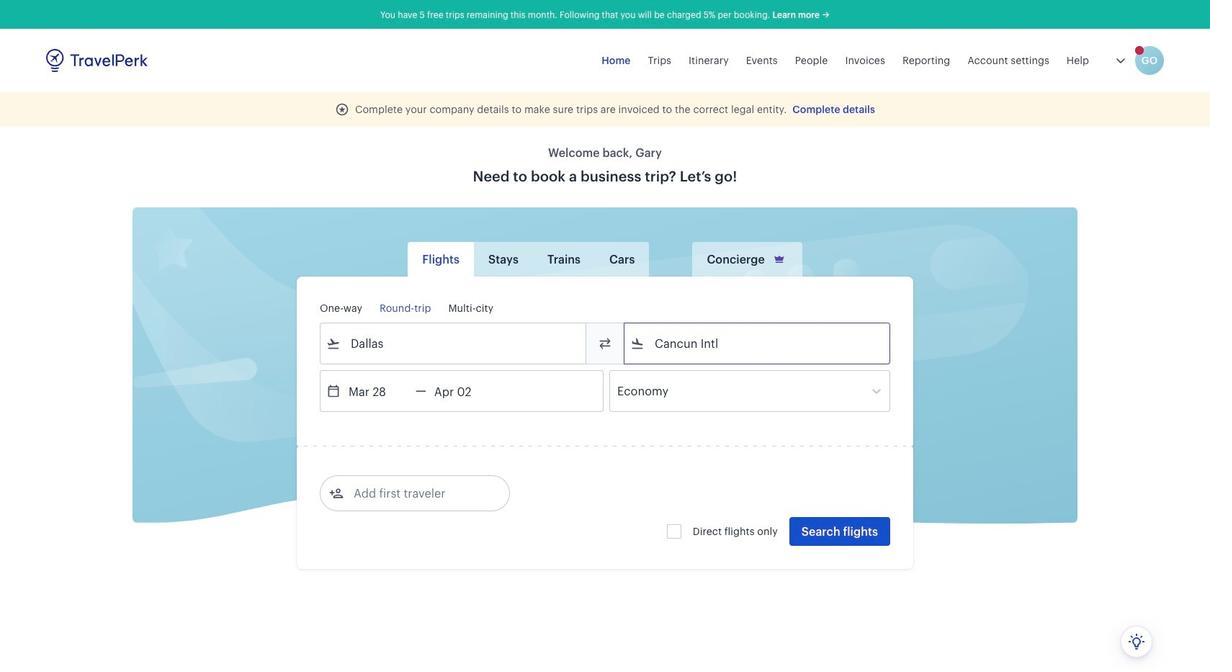 Task type: describe. For each thing, give the bounding box(es) containing it.
Depart text field
[[341, 371, 416, 411]]

To search field
[[645, 332, 871, 355]]

From search field
[[341, 332, 567, 355]]



Task type: locate. For each thing, give the bounding box(es) containing it.
Return text field
[[426, 371, 501, 411]]

Add first traveler search field
[[344, 482, 493, 505]]



